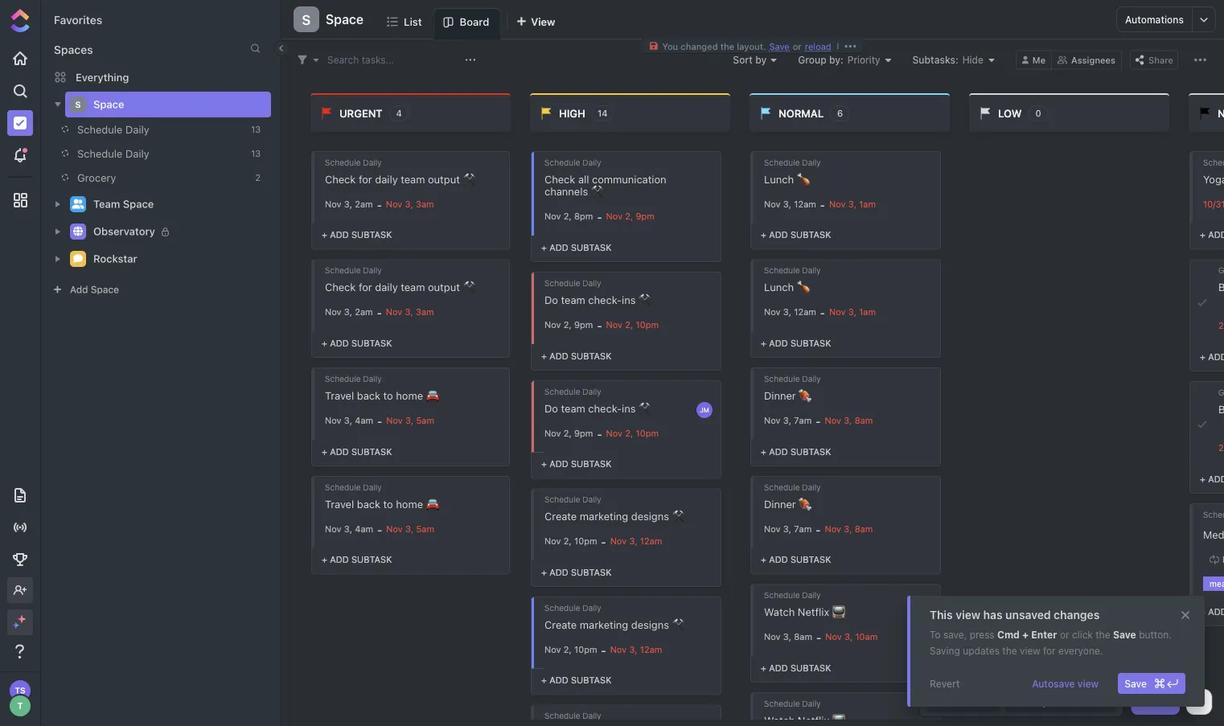 Task type: vqa. For each thing, say whether or not it's contained in the screenshot.


Task type: describe. For each thing, give the bounding box(es) containing it.
share button
[[1130, 50, 1178, 70]]

me
[[1033, 55, 1046, 66]]

1 nov 2 , 10 pm - nov 3 , 12 am from the top
[[545, 536, 662, 548]]

view settings image
[[1194, 54, 1206, 66]]

revert button
[[923, 673, 966, 694]]

view
[[531, 15, 555, 27]]

0
[[1035, 108, 1041, 119]]

2 1 from the top
[[859, 307, 863, 317]]

automations
[[1125, 14, 1184, 25]]

spaces
[[54, 43, 93, 56]]

1 📺 from the top
[[832, 606, 843, 618]]

1 lunch from the top
[[764, 173, 794, 185]]

2 schedule daily travel back to home 🚘 from the top
[[325, 482, 436, 510]]

priority
[[848, 54, 880, 66]]

⚒️ inside "schedule daily check all communication channels ⚒️"
[[591, 185, 601, 198]]

10/31
[[1203, 199, 1224, 209]]

team
[[93, 198, 120, 210]]

2 nov 2 , 10 pm - nov 3 , 12 am from the top
[[545, 644, 662, 656]]

unsaved
[[1005, 608, 1051, 622]]

has
[[983, 608, 1003, 622]]

med
[[1203, 529, 1224, 541]]

layout.
[[737, 41, 766, 51]]

search
[[327, 54, 359, 66]]

schedule daily do team check-ins ⚒️ jm
[[545, 387, 709, 414]]

2 nov 3 , 4 am - nov 3 , 5 am from the top
[[325, 523, 434, 536]]

2 watch from the top
[[764, 714, 795, 726]]

save inside this view has unsaved changes to save, press cmd + enter or click the save button. saving updates the view for everyone.
[[1113, 629, 1136, 640]]

click
[[1072, 629, 1093, 640]]

2 schedule daily check for daily team output ⚒️ from the top
[[325, 266, 473, 293]]

autosave view
[[1032, 678, 1099, 689]]

enter
[[1031, 629, 1057, 640]]

group
[[798, 54, 827, 66]]

1 nov 3 , 12 am - nov 3 , 1 am from the top
[[764, 199, 876, 211]]

this view has unsaved changes to save, press cmd + enter or click the save button. saving updates the view for everyone.
[[930, 608, 1172, 656]]

2 daily from the top
[[375, 281, 398, 293]]

space button
[[319, 2, 364, 37]]

13 for second schedule daily link from the top of the page
[[251, 148, 261, 159]]

2 🍖 from the top
[[799, 498, 809, 510]]

low
[[998, 107, 1022, 119]]

s
[[75, 100, 81, 109]]

sort by button
[[733, 54, 777, 66]]

sparkle svg 2 image
[[13, 623, 19, 629]]

schedule daily check all communication channels ⚒️
[[545, 158, 666, 198]]

1 schedule daily check for daily team output ⚒️ from the top
[[325, 158, 473, 185]]

all
[[578, 173, 589, 185]]

subtasks:
[[912, 54, 958, 66]]

button.
[[1139, 629, 1172, 640]]

rockstar link
[[93, 246, 261, 272]]

yoga
[[1203, 173, 1224, 185]]

you changed the layout. save or reload
[[662, 41, 831, 51]]

spaces link
[[41, 43, 93, 56]]

updates
[[963, 645, 1000, 656]]

you
[[662, 41, 678, 51]]

favorites
[[54, 13, 102, 27]]

schedule inside schedule daily do team check-ins ⚒️
[[545, 278, 580, 288]]

1 marketing from the top
[[580, 510, 628, 522]]

14
[[597, 108, 608, 119]]

ts t
[[15, 686, 25, 711]]

save button
[[766, 41, 793, 51]]

9 inside nov 2 , 8 pm - nov 2 , 9 pm
[[636, 211, 641, 222]]

nov 2 , 9 pm - nov 2 , 10 pm for schedule daily do team check-ins ⚒️ jm
[[545, 428, 659, 440]]

group by: priority
[[798, 54, 880, 66]]

2 schedule daily link from the top
[[40, 142, 245, 166]]

everything
[[76, 71, 129, 83]]

1 to from the top
[[383, 389, 393, 401]]

1 🍗 from the top
[[797, 173, 807, 185]]

2 schedule daily dinner 🍖 from the top
[[764, 482, 821, 510]]

assignees
[[1071, 55, 1116, 66]]

reload
[[805, 41, 831, 51]]

saving
[[930, 645, 960, 656]]

sched yoga
[[1203, 158, 1224, 185]]

2 dinner from the top
[[764, 498, 796, 510]]

save button
[[1118, 673, 1186, 694]]

2 schedule daily lunch 🍗 from the top
[[764, 266, 821, 293]]

1 nov 3 , 2 am - nov 3 , 3 am from the top
[[325, 199, 434, 211]]

do for schedule daily do team check-ins ⚒️
[[545, 294, 558, 306]]

mea button
[[1203, 577, 1224, 594]]

hide
[[962, 54, 983, 66]]

1 designs from the top
[[631, 510, 669, 522]]

2 2 button from the top
[[1218, 442, 1224, 455]]

communication
[[592, 173, 666, 185]]

1 7 from the top
[[794, 415, 799, 426]]

ins for schedule daily do team check-ins ⚒️ jm
[[622, 402, 636, 414]]

me button
[[1016, 50, 1052, 70]]

board
[[460, 16, 489, 28]]

by
[[755, 54, 767, 66]]

10/31 button
[[1203, 198, 1224, 211]]

sched for sched
[[1203, 510, 1224, 519]]

8 inside nov 3 , 8 am - nov 3 , 10 am
[[794, 632, 800, 642]]

changed
[[681, 41, 718, 51]]

13 for 1st schedule daily link
[[251, 124, 261, 135]]

list
[[404, 15, 422, 27]]

1 schedule daily link from the top
[[40, 117, 245, 142]]

2 to from the top
[[383, 498, 393, 510]]

team inside schedule daily do team check-ins ⚒️ jm
[[561, 402, 585, 414]]

observatory link
[[93, 219, 261, 245]]

2 🍗 from the top
[[797, 281, 807, 293]]

1 vertical spatial the
[[1096, 629, 1110, 640]]

0 vertical spatial 4
[[396, 108, 402, 119]]

2 5 from the top
[[416, 523, 422, 534]]

everyone.
[[1058, 645, 1103, 656]]

2 create from the top
[[545, 618, 577, 631]]

grocery
[[77, 172, 116, 184]]

2  for first 2 dropdown button from the bottom
[[1218, 443, 1224, 453]]

view button
[[509, 8, 562, 39]]

tasks...
[[362, 54, 394, 66]]

team space link
[[93, 191, 261, 217]]

share
[[1149, 55, 1173, 66]]

2 🚘 from the top
[[426, 498, 436, 510]]

1 2 button from the top
[[1218, 320, 1224, 333]]

urgent
[[339, 107, 383, 119]]

2 nov 3 , 12 am - nov 3 , 1 am from the top
[[764, 307, 876, 319]]

sparkle svg 1 image
[[18, 615, 26, 623]]

t
[[17, 701, 23, 711]]

by:
[[829, 54, 844, 66]]

search tasks...
[[327, 54, 394, 66]]

2 home from the top
[[396, 498, 423, 510]]

task
[[1152, 697, 1173, 708]]

daily inside schedule daily do team check-ins ⚒️ jm
[[583, 387, 601, 396]]



Task type: locate. For each thing, give the bounding box(es) containing it.
+
[[322, 230, 327, 240], [761, 230, 766, 240], [541, 242, 547, 253], [322, 338, 327, 348], [761, 338, 766, 348], [541, 350, 547, 361], [322, 446, 327, 457], [761, 446, 766, 457], [541, 459, 547, 469], [322, 554, 327, 565], [761, 554, 766, 565], [541, 567, 547, 577], [1022, 629, 1029, 640], [761, 663, 766, 673], [541, 675, 547, 686]]

1 ins from the top
[[622, 294, 636, 306]]

jm button
[[695, 400, 714, 420]]

favorites button
[[54, 13, 102, 27]]

nov 2 , 9 pm - nov 2 , 10 pm down schedule daily do team check-ins ⚒️
[[545, 320, 659, 332]]

or inside this view has unsaved changes to save, press cmd + enter or click the save button. saving updates the view for everyone.
[[1060, 629, 1069, 640]]

0 vertical spatial view
[[956, 608, 980, 622]]

1 sched from the top
[[1203, 158, 1224, 167]]

1 vertical spatial dinner
[[764, 498, 796, 510]]

2 output from the top
[[428, 281, 460, 293]]

sort by
[[733, 54, 767, 66]]

1 vertical spatial nov 3 , 4 am - nov 3 , 5 am
[[325, 523, 434, 536]]

8 inside nov 2 , 8 pm - nov 2 , 9 pm
[[574, 211, 580, 222]]

comment image
[[73, 254, 83, 263]]

space down rockstar
[[91, 284, 119, 295]]

0 vertical spatial travel
[[325, 389, 354, 401]]

1 vertical spatial schedule daily lunch 🍗
[[764, 266, 821, 293]]

press
[[970, 629, 995, 640]]

1 vertical spatial netflix
[[798, 714, 829, 726]]

0 vertical spatial schedule daily travel back to home 🚘
[[325, 374, 436, 401]]

2 📺 from the top
[[832, 714, 843, 726]]

nov 2 , 8 pm - nov 2 , 9 pm
[[545, 211, 655, 223]]

1 vertical spatial watch
[[764, 714, 795, 726]]

2  for 2nd 2 dropdown button from the bottom of the page
[[1218, 321, 1224, 331]]

assignees button
[[1052, 50, 1122, 70]]

am
[[360, 199, 373, 209], [421, 199, 434, 209], [804, 199, 816, 209], [863, 199, 876, 209], [360, 307, 373, 317], [421, 307, 434, 317], [804, 307, 816, 317], [863, 307, 876, 317], [361, 415, 373, 426], [422, 415, 434, 426], [799, 415, 812, 426], [860, 415, 873, 426], [361, 523, 373, 534], [422, 523, 434, 534], [799, 523, 812, 534], [860, 523, 873, 534], [650, 536, 662, 546], [800, 632, 812, 642], [865, 632, 878, 642], [650, 644, 662, 655]]

schedule daily check for daily team output ⚒️
[[325, 158, 473, 185], [325, 266, 473, 293]]

2 13 from the top
[[251, 148, 261, 159]]

schedule daily link up grocery link
[[40, 117, 245, 142]]

2 vertical spatial for
[[1043, 645, 1056, 656]]

1 vertical spatial 13
[[251, 148, 261, 159]]

0 vertical spatial watch netflix 📺
[[764, 606, 843, 618]]

1 horizontal spatial view
[[1020, 645, 1040, 656]]

1 check- from the top
[[588, 294, 622, 306]]

the up sort
[[720, 41, 734, 51]]

1 1 from the top
[[859, 199, 863, 209]]

daily
[[375, 173, 398, 185], [375, 281, 398, 293]]

1 vertical spatial 2 
[[1218, 443, 1224, 453]]

schedule daily do team check-ins ⚒️
[[545, 278, 649, 306]]

schedule daily link up grocery
[[40, 142, 245, 166]]

2 nov 2 , 9 pm - nov 2 , 10 pm from the top
[[545, 428, 659, 440]]

1 travel from the top
[[325, 389, 354, 401]]

autosave view button
[[1026, 673, 1105, 694]]

1 nov 3 , 4 am - nov 3 , 5 am from the top
[[325, 415, 434, 427]]

2 lunch from the top
[[764, 281, 794, 293]]

view up save,
[[956, 608, 980, 622]]

0 vertical spatial 1
[[859, 199, 863, 209]]

0 vertical spatial back
[[357, 389, 380, 401]]

schedule daily lunch 🍗
[[764, 158, 821, 185], [764, 266, 821, 293]]

0 vertical spatial to
[[383, 389, 393, 401]]

1 back from the top
[[357, 389, 380, 401]]

0 vertical spatial 2 
[[1218, 321, 1224, 331]]

view for this
[[956, 608, 980, 622]]

add
[[330, 230, 349, 240], [769, 230, 788, 240], [549, 242, 568, 253], [70, 284, 88, 295], [330, 338, 349, 348], [769, 338, 788, 348], [549, 350, 568, 361], [330, 446, 349, 457], [769, 446, 788, 457], [549, 459, 568, 469], [330, 554, 349, 565], [769, 554, 788, 565], [549, 567, 568, 577], [769, 663, 788, 673], [549, 675, 568, 686]]

save right "layout." in the top of the page
[[769, 41, 790, 51]]

2 vertical spatial the
[[1002, 645, 1017, 656]]

2
[[255, 173, 261, 183], [355, 199, 360, 209], [564, 211, 569, 222], [625, 211, 631, 222], [355, 307, 360, 317], [564, 320, 569, 330], [625, 320, 631, 330], [1218, 321, 1224, 331], [564, 428, 569, 438], [625, 428, 631, 438], [1218, 443, 1224, 453], [564, 536, 569, 546], [564, 644, 569, 655]]

schedule inside "schedule daily check all communication channels ⚒️"
[[545, 158, 580, 167]]

1 vertical spatial sched
[[1203, 510, 1224, 519]]

1 vertical spatial view
[[1020, 645, 1040, 656]]

do inside schedule daily do team check-ins ⚒️ jm
[[545, 402, 558, 414]]

0 vertical spatial designs
[[631, 510, 669, 522]]

9 for schedule daily do team check-ins ⚒️ jm
[[574, 428, 580, 438]]

0 vertical spatial save
[[769, 41, 790, 51]]

1 vertical spatial 🚘
[[426, 498, 436, 510]]

save left button. in the bottom right of the page
[[1113, 629, 1136, 640]]

revert
[[930, 678, 960, 689]]

1 schedule daily travel back to home 🚘 from the top
[[325, 374, 436, 401]]

1 vertical spatial watch netflix 📺
[[764, 714, 843, 726]]

0 vertical spatial 🚘
[[426, 389, 436, 401]]

1 watch from the top
[[764, 606, 795, 618]]

home
[[396, 389, 423, 401], [396, 498, 423, 510]]

0 vertical spatial 🍗
[[797, 173, 807, 185]]

1 vertical spatial 4
[[355, 415, 361, 426]]

1 output from the top
[[428, 173, 460, 185]]

autosave
[[1032, 678, 1075, 689]]

9 down schedule daily do team check-ins ⚒️
[[574, 320, 580, 330]]

0 horizontal spatial or
[[793, 41, 802, 51]]

schedule
[[77, 123, 123, 136], [77, 148, 123, 160], [325, 158, 361, 167], [545, 158, 580, 167], [764, 158, 800, 167], [325, 266, 361, 275], [764, 266, 800, 275], [545, 278, 580, 288], [325, 374, 361, 383], [764, 374, 800, 383], [545, 387, 580, 396], [325, 482, 361, 492], [764, 482, 800, 492], [545, 495, 580, 504], [764, 591, 800, 600], [545, 603, 580, 612], [764, 699, 800, 708], [545, 711, 580, 721]]

1 schedule daily create marketing designs ⚒️ from the top
[[545, 495, 683, 522]]

1 nov 3 , 7 am - nov 3 , 8 am from the top
[[764, 415, 873, 427]]

space
[[326, 12, 364, 27], [93, 98, 124, 110], [123, 198, 154, 210], [91, 284, 119, 295]]

nov 3 , 12 am - nov 3 , 1 am
[[764, 199, 876, 211], [764, 307, 876, 319]]

1 daily from the top
[[375, 173, 398, 185]]

2 nov 3 , 7 am - nov 3 , 8 am from the top
[[764, 523, 873, 536]]

10 inside nov 3 , 8 am - nov 3 , 10 am
[[855, 632, 865, 642]]

this
[[930, 608, 953, 622]]

for inside this view has unsaved changes to save, press cmd + enter or click the save button. saving updates the view for everyone.
[[1043, 645, 1056, 656]]

2 vertical spatial 9
[[574, 428, 580, 438]]

create
[[545, 510, 577, 522], [545, 618, 577, 631]]

check inside "schedule daily check all communication channels ⚒️"
[[545, 173, 575, 185]]

1 dinner from the top
[[764, 389, 796, 401]]

sched
[[1203, 158, 1224, 167], [1203, 510, 1224, 519]]

lunch
[[764, 173, 794, 185], [764, 281, 794, 293]]

save down button. in the bottom right of the page
[[1125, 678, 1147, 689]]

team space
[[93, 198, 154, 210]]

check- for schedule daily do team check-ins ⚒️
[[588, 294, 622, 306]]

2 horizontal spatial the
[[1096, 629, 1110, 640]]

space inside button
[[326, 12, 364, 27]]

1 vertical spatial or
[[1060, 629, 1069, 640]]

view inside button
[[1078, 678, 1099, 689]]

check for check
[[325, 173, 356, 185]]

0 vertical spatial 5
[[416, 415, 422, 426]]

1 vertical spatial back
[[357, 498, 380, 510]]

⚒️
[[463, 173, 473, 185], [591, 185, 601, 198], [463, 281, 473, 293], [639, 294, 649, 306], [639, 402, 649, 414], [672, 510, 683, 522], [672, 618, 683, 631]]

-
[[377, 199, 382, 211], [820, 199, 825, 211], [597, 211, 602, 223], [377, 307, 382, 319], [820, 307, 825, 319], [597, 320, 602, 332], [377, 415, 382, 427], [816, 415, 821, 427], [597, 428, 602, 440], [377, 523, 382, 536], [816, 523, 821, 536], [601, 536, 606, 548], [816, 632, 821, 644], [601, 644, 606, 656]]

2 schedule daily create marketing designs ⚒️ from the top
[[545, 603, 683, 631]]

0 vertical spatial nov 3 , 2 am - nov 3 , 3 am
[[325, 199, 434, 211]]

2 vertical spatial 4
[[355, 523, 361, 534]]

1 vertical spatial 📺
[[832, 714, 843, 726]]

1 create from the top
[[545, 510, 577, 522]]

channels
[[545, 185, 588, 198]]

9 down communication
[[636, 211, 641, 222]]

0 vertical spatial 🍖
[[799, 389, 809, 401]]

everything link
[[41, 64, 281, 90]]

globe image
[[73, 226, 83, 236]]

team inside schedule daily do team check-ins ⚒️
[[561, 294, 585, 306]]

+ inside this view has unsaved changes to save, press cmd + enter or click the save button. saving updates the view for everyone.
[[1022, 629, 1029, 640]]

list link
[[404, 8, 428, 39]]

2 horizontal spatial view
[[1078, 678, 1099, 689]]

1 home from the top
[[396, 389, 423, 401]]

nov 3 , 8 am - nov 3 , 10 am
[[764, 632, 878, 644]]

1 vertical spatial schedule daily dinner 🍖
[[764, 482, 821, 510]]

sched for sched yoga
[[1203, 158, 1224, 167]]

0 vertical spatial or
[[793, 41, 802, 51]]

1 vertical spatial 7
[[794, 523, 799, 534]]

do inside schedule daily do team check-ins ⚒️
[[545, 294, 558, 306]]

0 vertical spatial nov 2 , 10 pm - nov 3 , 12 am
[[545, 536, 662, 548]]

1 vertical spatial for
[[359, 281, 372, 293]]

+ add subtask
[[322, 230, 392, 240], [761, 230, 831, 240], [541, 242, 612, 253], [322, 338, 392, 348], [761, 338, 831, 348], [541, 350, 612, 361], [322, 446, 392, 457], [761, 446, 831, 457], [541, 459, 612, 469], [322, 554, 392, 565], [761, 554, 831, 565], [541, 567, 612, 577], [761, 663, 831, 673], [541, 675, 612, 686]]

subtasks: hide
[[912, 54, 983, 66]]

marketing
[[580, 510, 628, 522], [580, 618, 628, 631]]

0 horizontal spatial view
[[956, 608, 980, 622]]

1 vertical spatial 2 button
[[1218, 442, 1224, 455]]

0 vertical spatial schedule daily create marketing designs ⚒️
[[545, 495, 683, 522]]

team
[[401, 173, 425, 185], [401, 281, 425, 293], [561, 294, 585, 306], [561, 402, 585, 414]]

Search tasks... text field
[[327, 49, 461, 71]]

ins for schedule daily do team check-ins ⚒️
[[622, 294, 636, 306]]

back
[[357, 389, 380, 401], [357, 498, 380, 510]]

0 vertical spatial sched
[[1203, 158, 1224, 167]]

automations button
[[1117, 7, 1192, 31]]

check for do
[[545, 173, 575, 185]]

0 vertical spatial dinner
[[764, 389, 796, 401]]

0 vertical spatial daily
[[375, 173, 398, 185]]

2 7 from the top
[[794, 523, 799, 534]]

view settings element
[[1190, 50, 1210, 70]]

1 schedule daily lunch 🍗 from the top
[[764, 158, 821, 185]]

1 vertical spatial 1
[[859, 307, 863, 317]]

ts
[[15, 686, 25, 695]]

rockstar
[[93, 253, 137, 265]]

0 vertical spatial lunch
[[764, 173, 794, 185]]

user group image
[[72, 199, 84, 209]]

1 🍖 from the top
[[799, 389, 809, 401]]

1 vertical spatial nov 3 , 2 am - nov 3 , 3 am
[[325, 307, 434, 319]]

1 vertical spatial 🍗
[[797, 281, 807, 293]]

schedule daily dinner 🍖
[[764, 374, 821, 401], [764, 482, 821, 510]]

nov 2 , 9 pm - nov 2 , 10 pm
[[545, 320, 659, 332], [545, 428, 659, 440]]

0 vertical spatial for
[[359, 173, 372, 185]]

observatory
[[93, 225, 155, 237]]

0 vertical spatial output
[[428, 173, 460, 185]]

grocery link
[[40, 166, 245, 190]]

2 back from the top
[[357, 498, 380, 510]]

space down grocery link
[[123, 198, 154, 210]]

1 5 from the top
[[416, 415, 422, 426]]

1 vertical spatial save
[[1113, 629, 1136, 640]]

2 marketing from the top
[[580, 618, 628, 631]]

0 horizontal spatial the
[[720, 41, 734, 51]]

1 vertical spatial schedule daily travel back to home 🚘
[[325, 482, 436, 510]]

dinner
[[764, 389, 796, 401], [764, 498, 796, 510]]

daily inside "schedule daily check all communication channels ⚒️"
[[583, 158, 601, 167]]

2 netflix from the top
[[798, 714, 829, 726]]

sched up med
[[1203, 510, 1224, 519]]

2 ins from the top
[[622, 402, 636, 414]]

1 do from the top
[[545, 294, 558, 306]]

output
[[428, 173, 460, 185], [428, 281, 460, 293]]

view for autosave
[[1078, 678, 1099, 689]]

jm
[[700, 406, 709, 414]]

0 vertical spatial watch
[[764, 606, 795, 618]]

the down cmd at the bottom of page
[[1002, 645, 1017, 656]]

1 vertical spatial lunch
[[764, 281, 794, 293]]

board link
[[460, 9, 496, 39]]

1 watch netflix 📺 from the top
[[764, 606, 843, 618]]

schedule inside schedule daily do team check-ins ⚒️ jm
[[545, 387, 580, 396]]

1 13 from the top
[[251, 124, 261, 135]]

0 vertical spatial nov 3 , 7 am - nov 3 , 8 am
[[764, 415, 873, 427]]

0 vertical spatial home
[[396, 389, 423, 401]]

9 for schedule daily do team check-ins ⚒️
[[574, 320, 580, 330]]

⚒️ inside schedule daily do team check-ins ⚒️ jm
[[639, 402, 649, 414]]

or up group
[[793, 41, 802, 51]]

9 down schedule daily do team check-ins ⚒️ jm
[[574, 428, 580, 438]]

0 vertical spatial schedule daily lunch 🍗
[[764, 158, 821, 185]]

1 horizontal spatial or
[[1060, 629, 1069, 640]]

0 vertical spatial nov 3 , 4 am - nov 3 , 5 am
[[325, 415, 434, 427]]

0 vertical spatial 7
[[794, 415, 799, 426]]

1 schedule daily dinner 🍖 from the top
[[764, 374, 821, 401]]

1 2  from the top
[[1218, 321, 1224, 331]]

add space
[[70, 284, 119, 295]]

1 vertical spatial to
[[383, 498, 393, 510]]

nov 2 , 10 pm - nov 3 , 12 am
[[545, 536, 662, 548], [545, 644, 662, 656]]

nov 3 , 4 am - nov 3 , 5 am
[[325, 415, 434, 427], [325, 523, 434, 536]]

1 🚘 from the top
[[426, 389, 436, 401]]

0 vertical spatial marketing
[[580, 510, 628, 522]]

view down everyone.
[[1078, 678, 1099, 689]]

check- inside schedule daily do team check-ins ⚒️
[[588, 294, 622, 306]]

high
[[559, 107, 585, 119]]

1 vertical spatial nov 2 , 10 pm - nov 3 , 12 am
[[545, 644, 662, 656]]

⚒️ inside schedule daily do team check-ins ⚒️
[[639, 294, 649, 306]]

2 vertical spatial view
[[1078, 678, 1099, 689]]

check- for schedule daily do team check-ins ⚒️ jm
[[588, 402, 622, 414]]

space up search
[[326, 12, 364, 27]]

or left click
[[1060, 629, 1069, 640]]

12
[[794, 199, 804, 209], [794, 307, 804, 317], [640, 536, 650, 546], [640, 644, 650, 655]]

subtask
[[351, 230, 392, 240], [791, 230, 831, 240], [571, 242, 612, 253], [351, 338, 392, 348], [791, 338, 831, 348], [571, 350, 612, 361], [351, 446, 392, 457], [791, 446, 831, 457], [571, 459, 612, 469], [351, 554, 392, 565], [791, 554, 831, 565], [571, 567, 612, 577], [791, 663, 831, 673], [571, 675, 612, 686]]

4
[[396, 108, 402, 119], [355, 415, 361, 426], [355, 523, 361, 534]]

2 designs from the top
[[631, 618, 669, 631]]

1 vertical spatial do
[[545, 402, 558, 414]]

the right click
[[1096, 629, 1110, 640]]

0 vertical spatial the
[[720, 41, 734, 51]]

to
[[930, 629, 941, 640]]

0 vertical spatial schedule daily dinner 🍖
[[764, 374, 821, 401]]

0 vertical spatial ins
[[622, 294, 636, 306]]

2 2  from the top
[[1218, 443, 1224, 453]]

netflix
[[798, 606, 829, 618], [798, 714, 829, 726]]

1 vertical spatial marketing
[[580, 618, 628, 631]]

1 vertical spatial output
[[428, 281, 460, 293]]

2 sched from the top
[[1203, 510, 1224, 519]]

1 vertical spatial travel
[[325, 498, 354, 510]]

changes
[[1054, 608, 1100, 622]]

3
[[344, 199, 350, 209], [405, 199, 411, 209], [416, 199, 421, 209], [783, 199, 789, 209], [848, 199, 854, 209], [344, 307, 350, 317], [405, 307, 411, 317], [416, 307, 421, 317], [783, 307, 789, 317], [848, 307, 854, 317], [344, 415, 350, 426], [405, 415, 411, 426], [783, 415, 789, 426], [844, 415, 849, 426], [344, 523, 350, 534], [405, 523, 411, 534], [783, 523, 789, 534], [844, 523, 849, 534], [629, 536, 635, 546], [783, 632, 789, 642], [844, 632, 850, 642], [629, 644, 635, 655]]

nov 2 , 9 pm - nov 2 , 10 pm down schedule daily do team check-ins ⚒️ jm
[[545, 428, 659, 440]]

check- inside schedule daily do team check-ins ⚒️ jm
[[588, 402, 622, 414]]

1 vertical spatial create
[[545, 618, 577, 631]]

daily inside schedule daily do team check-ins ⚒️
[[583, 278, 601, 288]]

1 horizontal spatial the
[[1002, 645, 1017, 656]]

2 
[[1218, 321, 1224, 331], [1218, 443, 1224, 453]]

1 vertical spatial nov 3 , 7 am - nov 3 , 8 am
[[764, 523, 873, 536]]

sort
[[733, 54, 753, 66]]

check
[[325, 173, 356, 185], [545, 173, 575, 185], [325, 281, 356, 293]]

7
[[794, 415, 799, 426], [794, 523, 799, 534]]

1 vertical spatial schedule daily create marketing designs ⚒️
[[545, 603, 683, 631]]

ins inside schedule daily do team check-ins ⚒️ jm
[[622, 402, 636, 414]]

0 vertical spatial netflix
[[798, 606, 829, 618]]

1 vertical spatial home
[[396, 498, 423, 510]]

2 vertical spatial save
[[1125, 678, 1147, 689]]

2 travel from the top
[[325, 498, 354, 510]]

do for schedule daily do team check-ins ⚒️ jm
[[545, 402, 558, 414]]

mea
[[1210, 579, 1224, 588]]

0 vertical spatial do
[[545, 294, 558, 306]]

save,
[[943, 629, 967, 640]]

space link
[[93, 92, 261, 117]]

sched up yoga
[[1203, 158, 1224, 167]]

2 button
[[1218, 320, 1224, 333], [1218, 442, 1224, 455]]

1 vertical spatial ins
[[622, 402, 636, 414]]

save
[[769, 41, 790, 51], [1113, 629, 1136, 640], [1125, 678, 1147, 689]]

1 vertical spatial check-
[[588, 402, 622, 414]]

ins inside schedule daily do team check-ins ⚒️
[[622, 294, 636, 306]]

0 vertical spatial 2 button
[[1218, 320, 1224, 333]]

6
[[837, 108, 843, 119]]

0 vertical spatial nov 3 , 12 am - nov 3 , 1 am
[[764, 199, 876, 211]]

0 vertical spatial schedule daily check for daily team output ⚒️
[[325, 158, 473, 185]]

0 vertical spatial nov 2 , 9 pm - nov 2 , 10 pm
[[545, 320, 659, 332]]

1 vertical spatial daily
[[375, 281, 398, 293]]

2 watch netflix 📺 from the top
[[764, 714, 843, 726]]

0 vertical spatial 📺
[[832, 606, 843, 618]]

1 nov 2 , 9 pm - nov 2 , 10 pm from the top
[[545, 320, 659, 332]]

view down 'enter'
[[1020, 645, 1040, 656]]

2 check- from the top
[[588, 402, 622, 414]]

1 vertical spatial nov 3 , 12 am - nov 3 , 1 am
[[764, 307, 876, 319]]

cmd
[[997, 629, 1020, 640]]

for
[[359, 173, 372, 185], [359, 281, 372, 293], [1043, 645, 1056, 656]]

save inside button
[[1125, 678, 1147, 689]]

space down everything
[[93, 98, 124, 110]]

1 vertical spatial 5
[[416, 523, 422, 534]]

1 vertical spatial 🍖
[[799, 498, 809, 510]]

nov 2 , 9 pm - nov 2 , 10 pm for schedule daily do team check-ins ⚒️
[[545, 320, 659, 332]]

0 vertical spatial 13
[[251, 124, 261, 135]]

2 nov 3 , 2 am - nov 3 , 3 am from the top
[[325, 307, 434, 319]]

1 netflix from the top
[[798, 606, 829, 618]]

schedule daily
[[77, 123, 149, 136], [77, 148, 149, 160], [764, 591, 821, 600], [764, 699, 821, 708], [545, 711, 601, 721]]

2 do from the top
[[545, 402, 558, 414]]

daily
[[125, 123, 149, 136], [125, 148, 149, 160], [363, 158, 382, 167], [583, 158, 601, 167], [802, 158, 821, 167], [363, 266, 382, 275], [802, 266, 821, 275], [583, 278, 601, 288], [363, 374, 382, 383], [802, 374, 821, 383], [583, 387, 601, 396], [363, 482, 382, 492], [802, 482, 821, 492], [583, 495, 601, 504], [802, 591, 821, 600], [583, 603, 601, 612], [802, 699, 821, 708], [583, 711, 601, 721]]

1 vertical spatial designs
[[631, 618, 669, 631]]

or
[[793, 41, 802, 51], [1060, 629, 1069, 640]]



